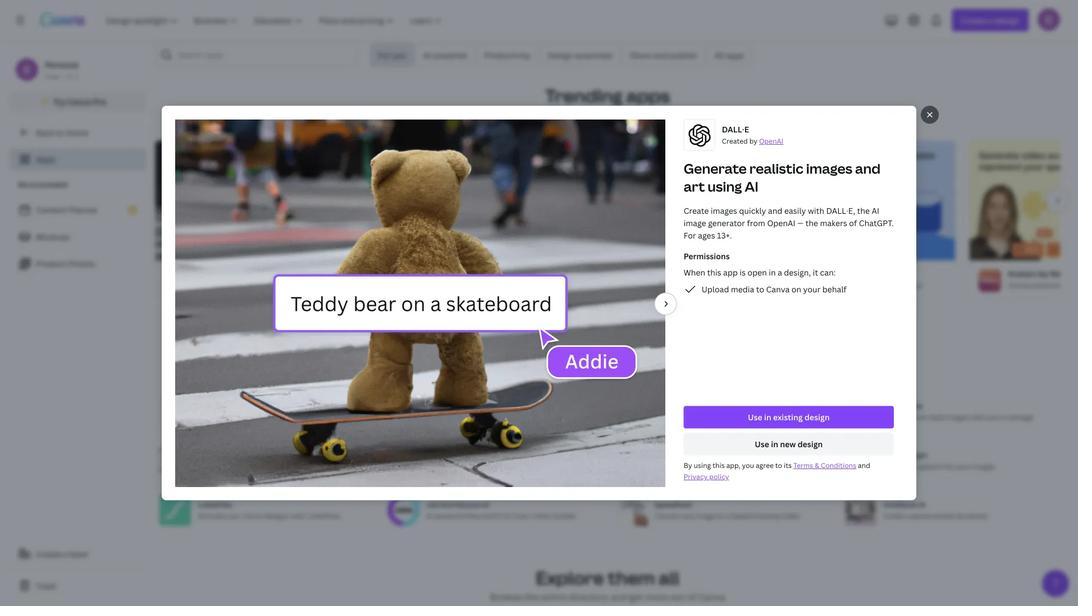 Task type: describe. For each thing, give the bounding box(es) containing it.
krikey
[[655, 451, 675, 460]]

0 vertical spatial avatars by neiroai image
[[970, 181, 1078, 260]]

and
[[440, 500, 453, 509]]

directory
[[569, 591, 609, 603]]

1 vertical spatial wave generator image
[[816, 269, 838, 292]]

convert
[[655, 511, 681, 520]]

entire
[[541, 591, 566, 603]]

dall·e for dall·e ai image generator by openai
[[194, 268, 221, 279]]

of inside explore them all browse the entire directory and get more out of canva
[[687, 591, 696, 603]]

image inside dall·e ai image generator by openai
[[202, 280, 221, 290]]

generate inside the "shade generate color palettes"
[[519, 280, 549, 290]]

media inside magic media ai media generator
[[690, 280, 710, 290]]

text inside patternedai create seamless patterns with text using ai
[[297, 462, 310, 471]]

your for image insight generate captions for your images
[[956, 462, 971, 471]]

dall·e image
[[156, 181, 304, 260]]

1 vertical spatial imagen image
[[327, 269, 350, 292]]

magic media image
[[644, 181, 792, 260]]

create a team
[[36, 549, 89, 559]]

images inside image insight generate captions for your images
[[972, 462, 995, 471]]

productivity
[[484, 50, 531, 60]]

the inside explore them all browse the entire directory and get more out of canva
[[524, 591, 539, 603]]

the right —
[[805, 218, 818, 228]]

design for use in new design
[[798, 439, 823, 450]]

use in new design
[[755, 439, 823, 450]]

generator inside magic media ai media generator
[[712, 280, 744, 290]]

resume
[[455, 500, 481, 509]]

design essentials button
[[540, 44, 620, 66]]

and inside share and publish button
[[653, 50, 668, 60]]

when
[[684, 267, 705, 278]]

we
[[629, 109, 641, 121]]

you'll
[[667, 109, 690, 121]]

and inside create images quickly and easily with dall·e, the ai image generator from openai — the makers of chatgpt. for ages 13+.
[[768, 205, 782, 216]]

image inside create images quickly and easily with dall·e, the ai image generator from openai — the makers of chatgpt. for ages 13+.
[[684, 218, 706, 228]]

words
[[653, 161, 680, 173]]

disign digital signage solution
[[426, 401, 502, 422]]

you inside by using this app, you agree to its terms & conditions and privacy policy
[[742, 461, 754, 470]]

by
[[684, 461, 692, 470]]

upload media to canva on your behalf
[[702, 284, 847, 295]]

avatars inside generate video avatars
[[1048, 149, 1078, 161]]

ai-powered button
[[416, 44, 474, 66]]

craft
[[816, 149, 838, 161]]

list containing content planner
[[9, 199, 146, 275]]

mockups link
[[9, 226, 146, 248]]

magic media image
[[653, 269, 675, 292]]

to inside the 'speedpaint convert any image to a speed drawing video'
[[717, 511, 724, 520]]

0 horizontal spatial generate realistic images and art using ai
[[165, 149, 275, 173]]

ai up quickly
[[745, 177, 758, 196]]

drawing
[[753, 511, 779, 520]]

dall·e ai image generator by openai
[[194, 268, 292, 290]]

storybook
[[955, 511, 988, 520]]

avatars
[[1008, 268, 1037, 279]]

animate inside krikey ai animate generate 3d animated talking avatars with krikey!
[[685, 451, 713, 460]]

quickly
[[739, 205, 766, 216]]

can:
[[820, 267, 836, 278]]

dall·e image
[[165, 269, 187, 292]]

for inside create images quickly and easily with dall·e, the ai image generator from openai — the makers of chatgpt. for ages 13+.
[[684, 230, 696, 241]]

apps for all
[[726, 50, 745, 60]]

for inside soona pro photo and video for products
[[265, 412, 275, 422]]

palettes inside create dynamic palettes to enhance your designs
[[561, 149, 597, 161]]

create inside create a team button
[[36, 549, 61, 559]]

magic
[[682, 268, 705, 279]]

0 vertical spatial wave generator image
[[807, 181, 955, 260]]

love
[[693, 109, 711, 121]]

talking
[[729, 462, 751, 471]]

text inside turn your text into photorealistic ai images
[[372, 149, 389, 161]]

your inside turn your text into photorealistic ai images
[[349, 149, 369, 161]]

use for use in new design
[[755, 439, 769, 450]]

ai inside the job and resume ai ai-powered resume/cv & cover letter builder
[[483, 500, 489, 509]]

openai inside create images quickly and easily with dall·e, the ai image generator from openai — the makers of chatgpt. for ages 13+.
[[767, 218, 795, 228]]

releases
[[668, 360, 704, 372]]

by using this app, you agree to its terms & conditions and privacy policy
[[684, 461, 870, 482]]

13+.
[[717, 230, 732, 241]]

it inside dream it up, and see your words turn into visuals
[[684, 149, 691, 161]]

voiceover
[[655, 401, 687, 410]]

essentials
[[575, 50, 613, 60]]

from
[[747, 218, 765, 228]]

video
[[781, 511, 800, 520]]

out
[[670, 591, 685, 603]]

voiceover instantly add high quality voiceovers
[[655, 401, 774, 422]]

a inside anime style create anime-style images with just a message
[[1000, 412, 1004, 422]]

1
[[75, 72, 78, 81]]

ai-powered
[[423, 50, 467, 60]]

—
[[797, 218, 804, 228]]

craft random customizable wave graphics
[[816, 149, 935, 173]]

generate inside krikey ai animate generate 3d animated talking avatars with krikey!
[[655, 462, 685, 471]]

animate inside 'lottiefiles animate your canva designs with lottiefiles.'
[[198, 511, 225, 520]]

to inside create dynamic palettes to enhance your designs
[[599, 149, 608, 161]]

ages
[[698, 230, 715, 241]]

a inside childbook.ai create a personalized storybook
[[906, 511, 910, 520]]

digital
[[426, 412, 447, 422]]

explore
[[536, 566, 604, 590]]

share
[[630, 50, 651, 60]]

create inside anime style create anime-style images with just a message
[[883, 412, 905, 422]]

0 horizontal spatial realistic
[[207, 149, 242, 161]]

your for create dynamic palettes to enhance your designs
[[530, 161, 550, 173]]

1 vertical spatial wave
[[877, 280, 893, 290]]

in for existing
[[764, 412, 771, 423]]

ai inside turn your text into photorealistic ai images
[[391, 161, 400, 173]]

all apps button
[[707, 44, 752, 66]]

your for dream it up, and see your words turn into visuals
[[744, 149, 764, 161]]

to inside back to home link
[[56, 127, 64, 138]]

canva inside 'lottiefiles animate your canva designs with lottiefiles.'
[[243, 511, 263, 520]]

create inside create images quickly and easily with dall·e, the ai image generator from openai — the makers of chatgpt. for ages 13+.
[[684, 205, 709, 216]]

to inside by using this app, you agree to its terms & conditions and privacy policy
[[775, 461, 782, 470]]

noteworthy
[[594, 335, 701, 359]]

and inside dream it up, and see your words turn into visuals
[[708, 149, 725, 161]]

video inside soona pro photo and video for products
[[246, 412, 264, 422]]

pro inside try canva pro button
[[93, 96, 106, 107]]

publish
[[670, 50, 698, 60]]

using inside by using this app, you agree to its terms & conditions and privacy policy
[[694, 461, 711, 470]]

canva inside button
[[67, 96, 91, 107]]

anime-
[[906, 412, 929, 422]]

job
[[426, 500, 439, 509]]

share and publish button
[[622, 44, 705, 66]]

on inside new and noteworthy catch up on the newest and hottest releases
[[552, 360, 563, 372]]

voiceovers
[[739, 412, 774, 422]]

content planner link
[[9, 199, 146, 221]]

home
[[66, 127, 88, 138]]

generate video avatars
[[979, 149, 1078, 173]]

in inside permissions when this app is open in a design, it can:
[[769, 267, 776, 278]]

and inside by using this app, you agree to its terms & conditions and privacy policy
[[858, 461, 870, 470]]

1 vertical spatial graphics
[[895, 280, 922, 290]]

ai- inside the job and resume ai ai-powered resume/cv & cover letter builder
[[426, 511, 435, 520]]

for inside image insight generate captions for your images
[[945, 462, 954, 471]]

back to home
[[36, 127, 88, 138]]

product
[[36, 259, 66, 269]]

it inside permissions when this app is open in a design, it can:
[[813, 267, 818, 278]]

designs inside 'lottiefiles animate your canva designs with lottiefiles.'
[[265, 511, 289, 520]]

app
[[723, 267, 738, 278]]

1 horizontal spatial on
[[792, 284, 801, 295]]

team
[[69, 549, 89, 559]]

chatgpt.
[[859, 218, 894, 228]]

by inside avatars by neiroai virtual presenter
[[1039, 268, 1048, 279]]

of inside reimagine create artistic variations of portrait photos
[[508, 462, 514, 471]]

reimagine
[[426, 451, 460, 460]]

turn your text into photorealistic ai images
[[327, 149, 433, 173]]

agree
[[756, 461, 774, 470]]

generate inside generate video avatars
[[979, 149, 1019, 161]]

trash
[[36, 581, 56, 592]]

created
[[722, 136, 748, 146]]

letter
[[532, 511, 551, 520]]

soona pro photo and video for products
[[198, 401, 306, 422]]

the up chatgpt.
[[857, 205, 870, 216]]

top level navigation element
[[99, 9, 451, 31]]

a inside the 'speedpaint convert any image to a speed drawing video'
[[725, 511, 729, 520]]

of inside create images quickly and easily with dall·e, the ai image generator from openai — the makers of chatgpt. for ages 13+.
[[849, 218, 857, 228]]

photorealistic
[[327, 161, 389, 173]]

using inside patternedai create seamless patterns with text using ai
[[312, 462, 329, 471]]

shade image
[[490, 269, 513, 292]]

with inside anime style create anime-style images with just a message
[[971, 412, 985, 422]]

a inside create a team button
[[63, 549, 67, 559]]

by inside the dall·e created by openai
[[749, 136, 757, 146]]

apps link
[[9, 148, 146, 171]]

signage
[[449, 412, 474, 422]]

for you
[[378, 50, 406, 60]]

dall·e created by openai
[[722, 124, 783, 146]]

all apps
[[714, 50, 745, 60]]

for you button
[[371, 44, 414, 66]]

& inside the job and resume ai ai-powered resume/cv & cover letter builder
[[505, 511, 509, 520]]

free •
[[45, 72, 64, 81]]

captions
[[915, 462, 943, 471]]

images inside create images quickly and easily with dall·e, the ai image generator from openai — the makers of chatgpt. for ages 13+.
[[711, 205, 737, 216]]

avatars inside krikey ai animate generate 3d animated talking avatars with krikey!
[[752, 462, 776, 471]]

ai up dall·e image
[[223, 161, 232, 173]]

products
[[276, 412, 306, 422]]

image insight generate captions for your images
[[883, 451, 995, 471]]

powered inside the job and resume ai ai-powered resume/cv & cover letter builder
[[435, 511, 464, 520]]

planner
[[69, 205, 98, 215]]

privacy policy link
[[684, 472, 729, 482]]

resume/cv
[[465, 511, 503, 520]]



Task type: locate. For each thing, give the bounding box(es) containing it.
for inside button
[[378, 50, 390, 60]]

generator down app
[[712, 280, 744, 290]]

media down is
[[731, 284, 754, 295]]

0 horizontal spatial of
[[508, 462, 514, 471]]

1 horizontal spatial video
[[1021, 149, 1046, 161]]

dynamic
[[521, 149, 559, 161]]

canva right out
[[698, 591, 725, 603]]

by right the generator
[[258, 280, 266, 290]]

create left dynamic
[[490, 149, 519, 161]]

generate
[[165, 149, 205, 161], [979, 149, 1019, 161], [684, 159, 747, 178], [519, 280, 549, 290], [845, 280, 875, 290], [655, 462, 685, 471], [883, 462, 913, 471]]

1 vertical spatial of
[[508, 462, 514, 471]]

0 vertical spatial on
[[792, 284, 801, 295]]

0 vertical spatial image
[[202, 280, 221, 290]]

canva
[[67, 96, 91, 107], [766, 284, 790, 295], [243, 511, 263, 520], [698, 591, 725, 603]]

1 horizontal spatial text
[[372, 149, 389, 161]]

0 horizontal spatial avatars
[[752, 462, 776, 471]]

image left the generator
[[202, 280, 221, 290]]

0 horizontal spatial wave
[[816, 161, 838, 173]]

ai- right the for you button
[[423, 50, 434, 60]]

0 horizontal spatial for
[[265, 412, 275, 422]]

speedpaint convert any image to a speed drawing video
[[655, 500, 800, 520]]

0 vertical spatial text
[[372, 149, 389, 161]]

new
[[514, 335, 553, 359]]

cover
[[511, 511, 530, 520]]

share and publish
[[630, 50, 698, 60]]

content
[[36, 205, 67, 215]]

0 vertical spatial by
[[749, 136, 757, 146]]

2 vertical spatial openai
[[267, 280, 292, 290]]

ai right dall·e icon
[[194, 280, 200, 290]]

and inside explore them all browse the entire directory and get more out of canva
[[611, 591, 627, 603]]

0 vertical spatial art
[[183, 161, 196, 173]]

your inside image insight generate captions for your images
[[956, 462, 971, 471]]

wave inside craft random customizable wave graphics
[[816, 161, 838, 173]]

in left existing at the right bottom
[[764, 412, 771, 423]]

your down design,
[[803, 284, 821, 295]]

lottiefiles.
[[306, 511, 342, 520]]

a down childbook.ai
[[906, 511, 910, 520]]

0 horizontal spatial for
[[378, 50, 390, 60]]

wave left random
[[816, 161, 838, 173]]

instantly
[[655, 412, 683, 422]]

the left newest
[[566, 360, 580, 372]]

image inside image insight generate captions for your images
[[883, 451, 903, 460]]

to left its
[[775, 461, 782, 470]]

personal
[[45, 59, 78, 70]]

1 horizontal spatial by
[[749, 136, 757, 146]]

terms & conditions link
[[793, 461, 856, 470]]

by left openai link
[[749, 136, 757, 146]]

ai inside magic media ai media generator
[[682, 280, 689, 290]]

pro inside soona pro photo and video for products
[[198, 412, 209, 422]]

apps for trending
[[626, 84, 670, 108]]

1 vertical spatial video
[[246, 412, 264, 422]]

a inside permissions when this app is open in a design, it can:
[[778, 267, 782, 278]]

turn
[[682, 161, 700, 173]]

with right "patterns"
[[282, 462, 296, 471]]

existing
[[773, 412, 803, 423]]

just
[[986, 412, 998, 422]]

text
[[372, 149, 389, 161], [297, 462, 310, 471]]

this for app
[[707, 267, 721, 278]]

design right existing at the right bottom
[[805, 412, 830, 423]]

this
[[707, 267, 721, 278], [713, 461, 725, 470]]

1 horizontal spatial media
[[731, 284, 754, 295]]

0 vertical spatial designs
[[552, 161, 585, 173]]

with inside create images quickly and easily with dall·e, the ai image generator from openai — the makers of chatgpt. for ages 13+.
[[808, 205, 824, 216]]

0 vertical spatial of
[[849, 218, 857, 228]]

pro up back to home link
[[93, 96, 106, 107]]

image inside the 'speedpaint convert any image to a speed drawing video'
[[696, 511, 715, 520]]

new
[[780, 439, 796, 450]]

0 vertical spatial image
[[684, 218, 706, 228]]

0 vertical spatial wave
[[816, 161, 838, 173]]

images inside turn your text into photorealistic ai images
[[402, 161, 433, 173]]

design inside use in existing design dropdown button
[[805, 412, 830, 423]]

animate down lottiefiles
[[198, 511, 225, 520]]

a right just in the right of the page
[[1000, 412, 1004, 422]]

of left portrait
[[508, 462, 514, 471]]

1 vertical spatial powered
[[435, 511, 464, 520]]

design for use in existing design
[[805, 412, 830, 423]]

with
[[808, 205, 824, 216], [971, 412, 985, 422], [282, 462, 296, 471], [778, 462, 792, 471], [291, 511, 305, 520]]

your right captions
[[956, 462, 971, 471]]

childbook.ai create a personalized storybook
[[883, 500, 988, 520]]

use in existing design
[[748, 412, 830, 423]]

dall·e right dall·e icon
[[194, 268, 221, 279]]

to right back
[[56, 127, 64, 138]]

try canva pro
[[53, 96, 106, 107]]

&
[[815, 461, 819, 470], [505, 511, 509, 520]]

0 vertical spatial imagen image
[[318, 181, 467, 260]]

customizable
[[877, 149, 935, 161]]

pro down soona
[[198, 412, 209, 422]]

1 vertical spatial designs
[[265, 511, 289, 520]]

wave generator image
[[807, 181, 955, 260], [816, 269, 838, 292]]

openai right the generator
[[267, 280, 292, 290]]

shade generate color palettes
[[519, 268, 596, 290]]

0 vertical spatial this
[[707, 267, 721, 278]]

quality
[[715, 412, 737, 422]]

0 horizontal spatial it
[[684, 149, 691, 161]]

patternedai
[[198, 451, 237, 460]]

your right turn
[[349, 149, 369, 161]]

0 vertical spatial ai-
[[423, 50, 434, 60]]

ai up resume/cv
[[483, 500, 489, 509]]

ai up the lottiefiles.
[[330, 462, 337, 471]]

designs
[[552, 161, 585, 173], [265, 511, 289, 520]]

avatars by neiroai image up the avatars
[[970, 181, 1078, 260]]

you right app, on the right bottom of page
[[742, 461, 754, 470]]

0 horizontal spatial pro
[[93, 96, 106, 107]]

0 horizontal spatial text
[[297, 462, 310, 471]]

2 vertical spatial apps
[[605, 109, 626, 121]]

designs down greatest
[[552, 161, 585, 173]]

create inside patternedai create seamless patterns with text using ai
[[198, 462, 219, 471]]

image
[[684, 218, 706, 228], [696, 511, 715, 520]]

photos
[[68, 259, 95, 269]]

a left design,
[[778, 267, 782, 278]]

0 horizontal spatial animate
[[198, 511, 225, 520]]

openai down easily
[[767, 218, 795, 228]]

image left insight at the right bottom of the page
[[883, 451, 903, 460]]

on down design,
[[792, 284, 801, 295]]

create down reimagine
[[426, 462, 448, 471]]

with inside patternedai create seamless patterns with text using ai
[[282, 462, 296, 471]]

is
[[740, 267, 746, 278]]

a left team
[[63, 549, 67, 559]]

by up the presenter
[[1039, 268, 1048, 279]]

create left team
[[36, 549, 61, 559]]

behalf
[[822, 284, 847, 295]]

turn
[[327, 149, 347, 161]]

1 horizontal spatial designs
[[552, 161, 585, 173]]

avatars by neiroai image
[[970, 181, 1078, 260], [979, 269, 1001, 292]]

apps
[[726, 50, 745, 60], [626, 84, 670, 108], [605, 109, 626, 121]]

app,
[[726, 461, 740, 470]]

a left speed
[[725, 511, 729, 520]]

0 vertical spatial for
[[378, 50, 390, 60]]

0 horizontal spatial designs
[[265, 511, 289, 520]]

create inside create dynamic palettes to enhance your designs
[[490, 149, 519, 161]]

and inside soona pro photo and video for products
[[232, 412, 244, 422]]

the
[[504, 109, 520, 121]]

to left speed
[[717, 511, 724, 520]]

this inside permissions when this app is open in a design, it can:
[[707, 267, 721, 278]]

dall·e for dall·e created by openai
[[722, 124, 749, 135]]

ai- down 'job' at the left
[[426, 511, 435, 520]]

image up 'ages'
[[684, 218, 706, 228]]

1 vertical spatial &
[[505, 511, 509, 520]]

your
[[349, 149, 369, 161], [744, 149, 764, 161], [530, 161, 550, 173], [803, 284, 821, 295], [956, 462, 971, 471], [226, 511, 241, 520]]

it left up,
[[684, 149, 691, 161]]

product photos link
[[9, 253, 146, 275]]

this inside by using this app, you agree to its terms & conditions and privacy policy
[[713, 461, 725, 470]]

recommended
[[18, 180, 67, 189]]

and inside trending apps the latest and greatest apps we think you'll love
[[549, 109, 565, 121]]

of down dall·e,
[[849, 218, 857, 228]]

patterns
[[252, 462, 280, 471]]

video inside generate video avatars
[[1021, 149, 1046, 161]]

create a team button
[[9, 543, 146, 565]]

ai inside krikey ai animate generate 3d animated talking avatars with krikey!
[[677, 451, 684, 460]]

create down "anime"
[[883, 412, 905, 422]]

portrait
[[516, 462, 541, 471]]

list
[[9, 199, 146, 275]]

1 horizontal spatial realistic
[[749, 159, 803, 178]]

create down childbook.ai
[[883, 511, 905, 520]]

openai inside the dall·e created by openai
[[759, 136, 783, 146]]

use up agree
[[755, 439, 769, 450]]

productivity button
[[477, 44, 538, 66]]

1 vertical spatial animate
[[198, 511, 225, 520]]

for left products
[[265, 412, 275, 422]]

0 horizontal spatial graphics
[[840, 161, 877, 173]]

dream it up, and see your words turn into visuals
[[653, 149, 764, 173]]

1 horizontal spatial animate
[[685, 451, 713, 460]]

openai inside dall·e ai image generator by openai
[[267, 280, 292, 290]]

with left terms
[[778, 462, 792, 471]]

1 vertical spatial in
[[764, 412, 771, 423]]

into right turn
[[703, 161, 720, 173]]

back to home link
[[9, 121, 146, 144]]

1 vertical spatial pro
[[198, 412, 209, 422]]

image right any
[[696, 511, 715, 520]]

2 vertical spatial of
[[687, 591, 696, 603]]

realistic
[[207, 149, 242, 161], [749, 159, 803, 178]]

0 horizontal spatial dall·e
[[194, 268, 221, 279]]

canva down "patterns"
[[243, 511, 263, 520]]

by inside dall·e ai image generator by openai
[[258, 280, 266, 290]]

use in new design button
[[684, 433, 894, 456]]

0 horizontal spatial by
[[258, 280, 266, 290]]

trash link
[[9, 575, 146, 597]]

2 vertical spatial by
[[258, 280, 266, 290]]

0 vertical spatial it
[[684, 149, 691, 161]]

wave
[[816, 161, 838, 173], [877, 280, 893, 290]]

2 horizontal spatial by
[[1039, 268, 1048, 279]]

0 horizontal spatial media
[[690, 280, 710, 290]]

shade image
[[481, 181, 629, 260]]

speedpaint
[[655, 500, 692, 509]]

ai inside dall·e ai image generator by openai
[[194, 280, 200, 290]]

generate inside image insight generate captions for your images
[[883, 462, 913, 471]]

generator inside create images quickly and easily with dall·e, the ai image generator from openai — the makers of chatgpt. for ages 13+.
[[708, 218, 745, 228]]

makers
[[820, 218, 847, 228]]

1 vertical spatial use
[[755, 439, 769, 450]]

krikey ai animate generate 3d animated talking avatars with krikey!
[[655, 451, 815, 471]]

0 vertical spatial for
[[265, 412, 275, 422]]

1 horizontal spatial for
[[945, 462, 954, 471]]

into right photorealistic
[[391, 149, 408, 161]]

graphics inside craft random customizable wave graphics
[[840, 161, 877, 173]]

your right enhance
[[530, 161, 550, 173]]

1 vertical spatial image
[[696, 511, 715, 520]]

powered inside button
[[434, 50, 467, 60]]

design inside use in new design dropdown button
[[798, 439, 823, 450]]

try canva pro button
[[9, 91, 146, 112]]

0 vertical spatial palettes
[[561, 149, 597, 161]]

2 horizontal spatial of
[[849, 218, 857, 228]]

1 vertical spatial this
[[713, 461, 725, 470]]

your for upload media to canva on your behalf
[[803, 284, 821, 295]]

your inside create dynamic palettes to enhance your designs
[[530, 161, 550, 173]]

the left the entire
[[524, 591, 539, 603]]

apps up the think
[[626, 84, 670, 108]]

& inside by using this app, you agree to its terms & conditions and privacy policy
[[815, 461, 819, 470]]

dall·e inside dall·e ai image generator by openai
[[194, 268, 221, 279]]

1 vertical spatial ai-
[[426, 511, 435, 520]]

in for new
[[771, 439, 778, 450]]

generator
[[708, 218, 745, 228], [712, 280, 744, 290]]

ai down magic
[[682, 280, 689, 290]]

lottiefiles animate your canva designs with lottiefiles.
[[198, 500, 342, 520]]

generator up the 13+.
[[708, 218, 745, 228]]

easily
[[784, 205, 806, 216]]

to down greatest
[[599, 149, 608, 161]]

create inside childbook.ai create a personalized storybook
[[883, 511, 905, 520]]

text right turn
[[372, 149, 389, 161]]

insight
[[905, 451, 927, 460]]

virtual
[[1008, 280, 1029, 290]]

more
[[645, 591, 668, 603]]

in
[[769, 267, 776, 278], [764, 412, 771, 423], [771, 439, 778, 450]]

create up 'ages'
[[684, 205, 709, 216]]

ai right photorealistic
[[391, 161, 400, 173]]

Input field to search for apps search field
[[177, 44, 350, 66]]

your right see
[[744, 149, 764, 161]]

canva inside explore them all browse the entire directory and get more out of canva
[[698, 591, 725, 603]]

to
[[56, 127, 64, 138], [599, 149, 608, 161], [756, 284, 764, 295], [775, 461, 782, 470], [717, 511, 724, 520]]

with left the lottiefiles.
[[291, 511, 305, 520]]

a
[[778, 267, 782, 278], [1000, 412, 1004, 422], [725, 511, 729, 520], [906, 511, 910, 520], [63, 549, 67, 559]]

0 vertical spatial openai
[[759, 136, 783, 146]]

your inside dream it up, and see your words turn into visuals
[[744, 149, 764, 161]]

powered
[[434, 50, 467, 60], [435, 511, 464, 520]]

ai right krikey
[[677, 451, 684, 460]]

on right the up
[[552, 360, 563, 372]]

0 horizontal spatial art
[[183, 161, 196, 173]]

with inside krikey ai animate generate 3d animated talking avatars with krikey!
[[778, 462, 792, 471]]

this for app,
[[713, 461, 725, 470]]

1 horizontal spatial generate realistic images and art using ai
[[684, 159, 880, 196]]

job and resume ai ai-powered resume/cv & cover letter builder
[[426, 500, 576, 520]]

1 vertical spatial for
[[684, 230, 696, 241]]

1 horizontal spatial for
[[684, 230, 696, 241]]

canva down design,
[[766, 284, 790, 295]]

animate
[[685, 451, 713, 460], [198, 511, 225, 520]]

variations
[[474, 462, 506, 471]]

media down magic
[[690, 280, 710, 290]]

create dynamic palettes to enhance your designs
[[490, 149, 608, 173]]

imagen image
[[318, 181, 467, 260], [327, 269, 350, 292]]

dall·e,
[[826, 205, 855, 216]]

& right terms
[[815, 461, 819, 470]]

into inside turn your text into photorealistic ai images
[[391, 149, 408, 161]]

1 horizontal spatial wave
[[877, 280, 893, 290]]

trending apps the latest and greatest apps we think you'll love
[[504, 84, 711, 121]]

with right easily
[[808, 205, 824, 216]]

avatars by neiroai image left virtual on the right top
[[979, 269, 1001, 292]]

krikey!
[[794, 462, 815, 471]]

palettes inside the "shade generate color palettes"
[[569, 280, 596, 290]]

mockups
[[36, 232, 70, 242]]

& left cover
[[505, 511, 509, 520]]

palettes right color
[[569, 280, 596, 290]]

dall·e up created on the right of page
[[722, 124, 749, 135]]

1 horizontal spatial it
[[813, 267, 818, 278]]

1 horizontal spatial image
[[883, 451, 903, 460]]

1 vertical spatial avatars by neiroai image
[[979, 269, 1001, 292]]

1 vertical spatial design
[[798, 439, 823, 450]]

openai right created on the right of page
[[759, 136, 783, 146]]

1 horizontal spatial into
[[703, 161, 720, 173]]

create down the patternedai
[[198, 462, 219, 471]]

with left just in the right of the page
[[971, 412, 985, 422]]

text right "patterns"
[[297, 462, 310, 471]]

you inside button
[[392, 50, 406, 60]]

this up policy
[[713, 461, 725, 470]]

0 vertical spatial powered
[[434, 50, 467, 60]]

apps inside all apps button
[[726, 50, 745, 60]]

to down open
[[756, 284, 764, 295]]

generate realistic images and art using ai
[[165, 149, 275, 173], [684, 159, 880, 196]]

1 horizontal spatial graphics
[[895, 280, 922, 290]]

0 horizontal spatial into
[[391, 149, 408, 161]]

dall·e inside the dall·e created by openai
[[722, 124, 749, 135]]

1 vertical spatial by
[[1039, 268, 1048, 279]]

the inside new and noteworthy catch up on the newest and hottest releases
[[566, 360, 580, 372]]

animate up 3d
[[685, 451, 713, 460]]

in right open
[[769, 267, 776, 278]]

this left app
[[707, 267, 721, 278]]

1 vertical spatial on
[[552, 360, 563, 372]]

1 vertical spatial for
[[945, 462, 954, 471]]

1 horizontal spatial of
[[687, 591, 696, 603]]

1 vertical spatial openai
[[767, 218, 795, 228]]

use right quality
[[748, 412, 762, 423]]

product photos
[[36, 259, 95, 269]]

designs inside create dynamic palettes to enhance your designs
[[552, 161, 585, 173]]

1 horizontal spatial you
[[742, 461, 754, 470]]

use for use in existing design
[[748, 412, 762, 423]]

apps left 'we'
[[605, 109, 626, 121]]

images inside anime style create anime-style images with just a message
[[946, 412, 969, 422]]

ai inside patternedai create seamless patterns with text using ai
[[330, 462, 337, 471]]

ai up chatgpt.
[[872, 205, 879, 216]]

0 vertical spatial generator
[[708, 218, 745, 228]]

0 vertical spatial avatars
[[1048, 149, 1078, 161]]

ai- inside button
[[423, 50, 434, 60]]

up,
[[693, 149, 706, 161]]

greatest
[[568, 109, 603, 121]]

1 horizontal spatial avatars
[[1048, 149, 1078, 161]]

your inside 'lottiefiles animate your canva designs with lottiefiles.'
[[226, 511, 241, 520]]

in left new
[[771, 439, 778, 450]]

design right new
[[798, 439, 823, 450]]

0 vertical spatial pro
[[93, 96, 106, 107]]

ai-
[[423, 50, 434, 60], [426, 511, 435, 520]]

canva right try
[[67, 96, 91, 107]]

into inside dream it up, and see your words turn into visuals
[[703, 161, 720, 173]]

apps right all
[[726, 50, 745, 60]]

palettes right dynamic
[[561, 149, 597, 161]]

1 vertical spatial apps
[[626, 84, 670, 108]]

animated
[[697, 462, 727, 471]]

latest
[[522, 109, 547, 121]]

solution
[[475, 412, 502, 422]]

seamless
[[221, 462, 251, 471]]

0 horizontal spatial on
[[552, 360, 563, 372]]

1 horizontal spatial art
[[684, 177, 705, 196]]

permissions when this app is open in a design, it can:
[[684, 251, 836, 278]]

ai inside create images quickly and easily with dall·e, the ai image generator from openai — the makers of chatgpt. for ages 13+.
[[872, 205, 879, 216]]

designs left the lottiefiles.
[[265, 511, 289, 520]]

1 horizontal spatial dall·e
[[722, 124, 749, 135]]

create inside reimagine create artistic variations of portrait photos
[[426, 462, 448, 471]]

0 horizontal spatial image
[[202, 280, 221, 290]]

0 vertical spatial video
[[1021, 149, 1046, 161]]

1 horizontal spatial pro
[[198, 412, 209, 422]]

use inside use in existing design dropdown button
[[748, 412, 762, 423]]

with inside 'lottiefiles animate your canva designs with lottiefiles.'
[[291, 511, 305, 520]]

1 horizontal spatial &
[[815, 461, 819, 470]]

use inside use in new design dropdown button
[[755, 439, 769, 450]]

of right out
[[687, 591, 696, 603]]

you left ai-powered
[[392, 50, 406, 60]]

1 vertical spatial dall·e
[[194, 268, 221, 279]]

1 vertical spatial art
[[684, 177, 705, 196]]

1 vertical spatial avatars
[[752, 462, 776, 471]]

for right captions
[[945, 462, 954, 471]]

0 vertical spatial animate
[[685, 451, 713, 460]]

speed
[[731, 511, 751, 520]]

wave right behalf
[[877, 280, 893, 290]]

0 vertical spatial use
[[748, 412, 762, 423]]



Task type: vqa. For each thing, say whether or not it's contained in the screenshot.
Share at the right of page
yes



